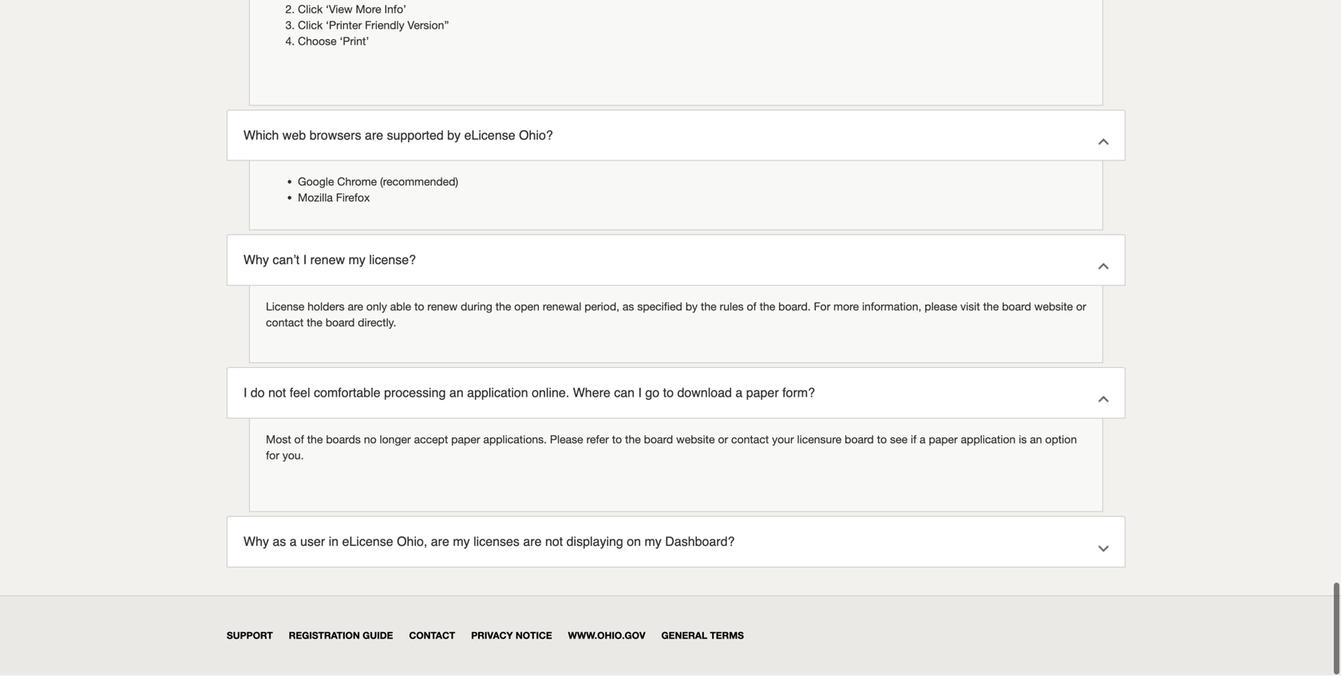 Task type: vqa. For each thing, say whether or not it's contained in the screenshot.
the Friendly
yes



Task type: describe. For each thing, give the bounding box(es) containing it.
accept
[[414, 433, 448, 447]]

licensure
[[797, 433, 842, 447]]

why for why can't i renew my license?
[[244, 253, 269, 268]]

renew inside license holders are only able to renew during the open renewal period, as specified by the rules of the board. for more information, please visit the board website or contact the board directly.
[[427, 301, 458, 314]]

0 horizontal spatial paper
[[451, 433, 480, 447]]

able
[[390, 301, 411, 314]]

0 vertical spatial elicense
[[464, 128, 515, 143]]

refer
[[586, 433, 609, 447]]

an inside refer to the board website or contact your licensure board to see if a paper application is an option for you.
[[1030, 433, 1042, 447]]

contact link
[[409, 631, 455, 642]]

notice
[[516, 631, 552, 642]]

go
[[645, 386, 660, 401]]

choose
[[298, 35, 337, 48]]

mozilla
[[298, 192, 333, 205]]

application inside refer to the board website or contact your licensure board to see if a paper application is an option for you.
[[961, 433, 1016, 447]]

in
[[329, 535, 339, 550]]

license holders are only able to renew during the open renewal period, as specified by the rules of the board. for more information, please visit the board website or contact the board directly.
[[266, 301, 1086, 330]]

privacy notice link
[[471, 631, 552, 642]]

the left rules
[[701, 301, 717, 314]]

the right visit
[[983, 301, 999, 314]]

is
[[1019, 433, 1027, 447]]

rules
[[720, 301, 744, 314]]

most of the boards no longer accept paper applications. please
[[266, 433, 586, 447]]

feel
[[290, 386, 310, 401]]

board down holders
[[326, 317, 355, 330]]

contact inside license holders are only able to renew during the open renewal period, as specified by the rules of the board. for more information, please visit the board website or contact the board directly.
[[266, 317, 304, 330]]

online.
[[532, 386, 569, 401]]

where
[[573, 386, 611, 401]]

'print'
[[340, 35, 369, 48]]

dashboard?
[[665, 535, 735, 550]]

you.
[[283, 449, 304, 463]]

the down holders
[[307, 317, 323, 330]]

1 click from the top
[[298, 3, 323, 16]]

the left boards
[[307, 433, 323, 447]]

the inside refer to the board website or contact your licensure board to see if a paper application is an option for you.
[[625, 433, 641, 447]]

for
[[266, 449, 279, 463]]

1 vertical spatial not
[[545, 535, 563, 550]]

0 vertical spatial an
[[449, 386, 464, 401]]

open
[[514, 301, 540, 314]]

supported
[[387, 128, 444, 143]]

support
[[227, 631, 273, 642]]

website inside refer to the board website or contact your licensure board to see if a paper application is an option for you.
[[676, 433, 715, 447]]

2 vertical spatial a
[[290, 535, 297, 550]]

board right visit
[[1002, 301, 1031, 314]]

privacy notice
[[471, 631, 552, 642]]

ohio?
[[519, 128, 553, 143]]

holders
[[308, 301, 345, 314]]

friendly
[[365, 19, 405, 32]]

website inside license holders are only able to renew during the open renewal period, as specified by the rules of the board. for more information, please visit the board website or contact the board directly.
[[1034, 301, 1073, 314]]

comfortable
[[314, 386, 381, 401]]

i do not feel comfortable processing an application online. where can i go to download a paper form?
[[244, 386, 815, 401]]

of inside license holders are only able to renew during the open renewal period, as specified by the rules of the board. for more information, please visit the board website or contact the board directly.
[[747, 301, 757, 314]]

'view
[[326, 3, 353, 16]]

www.ohio.gov
[[568, 631, 646, 642]]

'printer
[[326, 19, 362, 32]]

google
[[298, 176, 334, 189]]

directly.
[[358, 317, 396, 330]]

license
[[266, 301, 304, 314]]

2 horizontal spatial i
[[638, 386, 642, 401]]

to left see
[[877, 433, 887, 447]]

only
[[366, 301, 387, 314]]

license?
[[369, 253, 416, 268]]

or inside refer to the board website or contact your licensure board to see if a paper application is an option for you.
[[718, 433, 728, 447]]

boards
[[326, 433, 361, 447]]

board left see
[[845, 433, 874, 447]]

a inside refer to the board website or contact your licensure board to see if a paper application is an option for you.
[[920, 433, 926, 447]]

renewal
[[543, 301, 581, 314]]

privacy
[[471, 631, 513, 642]]

no
[[364, 433, 377, 447]]

1 horizontal spatial my
[[453, 535, 470, 550]]

more
[[834, 301, 859, 314]]

general terms link
[[661, 631, 744, 642]]

1 horizontal spatial i
[[303, 253, 307, 268]]

2 horizontal spatial my
[[645, 535, 662, 550]]

google chrome (recommended) mozilla firefox
[[298, 176, 458, 205]]

registration guide link
[[289, 631, 393, 642]]

your
[[772, 433, 794, 447]]

user
[[300, 535, 325, 550]]

can't
[[273, 253, 300, 268]]

longer
[[380, 433, 411, 447]]

displaying
[[567, 535, 623, 550]]

why as a user in elicense ohio, are my licenses are not displaying on my dashboard?
[[244, 535, 735, 550]]

which
[[244, 128, 279, 143]]

guide
[[363, 631, 393, 642]]



Task type: locate. For each thing, give the bounding box(es) containing it.
i
[[303, 253, 307, 268], [244, 386, 247, 401], [638, 386, 642, 401]]

0 horizontal spatial as
[[273, 535, 286, 550]]

1 horizontal spatial of
[[747, 301, 757, 314]]

my left licenses
[[453, 535, 470, 550]]

0 horizontal spatial an
[[449, 386, 464, 401]]

i right the can't
[[303, 253, 307, 268]]

by right supported
[[447, 128, 461, 143]]

0 vertical spatial click
[[298, 3, 323, 16]]

1 vertical spatial by
[[686, 301, 698, 314]]

0 horizontal spatial contact
[[266, 317, 304, 330]]

refer to the board website or contact your licensure board to see if a paper application is an option for you.
[[266, 433, 1077, 463]]

why
[[244, 253, 269, 268], [244, 535, 269, 550]]

as inside license holders are only able to renew during the open renewal period, as specified by the rules of the board. for more information, please visit the board website or contact the board directly.
[[623, 301, 634, 314]]

option
[[1045, 433, 1077, 447]]

please
[[925, 301, 957, 314]]

paper right the if
[[929, 433, 958, 447]]

see
[[890, 433, 908, 447]]

as right period,
[[623, 301, 634, 314]]

form?
[[782, 386, 815, 401]]

do
[[251, 386, 265, 401]]

to right refer
[[612, 433, 622, 447]]

1 horizontal spatial paper
[[746, 386, 779, 401]]

general
[[661, 631, 707, 642]]

general terms
[[661, 631, 744, 642]]

0 vertical spatial contact
[[266, 317, 304, 330]]

0 vertical spatial or
[[1076, 301, 1086, 314]]

more
[[356, 3, 381, 16]]

not left displaying
[[545, 535, 563, 550]]

are left only
[[348, 301, 363, 314]]

or inside license holders are only able to renew during the open renewal period, as specified by the rules of the board. for more information, please visit the board website or contact the board directly.
[[1076, 301, 1086, 314]]

1 vertical spatial click
[[298, 19, 323, 32]]

information,
[[862, 301, 922, 314]]

board down go
[[644, 433, 673, 447]]

are right the browsers
[[365, 128, 383, 143]]

1 vertical spatial elicense
[[342, 535, 393, 550]]

1 horizontal spatial or
[[1076, 301, 1086, 314]]

contact inside refer to the board website or contact your licensure board to see if a paper application is an option for you.
[[731, 433, 769, 447]]

an right processing
[[449, 386, 464, 401]]

0 vertical spatial renew
[[310, 253, 345, 268]]

as left the user
[[273, 535, 286, 550]]

info'
[[384, 3, 406, 16]]

1 horizontal spatial a
[[736, 386, 743, 401]]

www.ohio.gov link
[[568, 631, 646, 642]]

can
[[614, 386, 635, 401]]

renew left during in the top of the page
[[427, 301, 458, 314]]

paper left 'form?'
[[746, 386, 779, 401]]

paper
[[746, 386, 779, 401], [451, 433, 480, 447], [929, 433, 958, 447]]

elicense
[[464, 128, 515, 143], [342, 535, 393, 550]]

by inside license holders are only able to renew during the open renewal period, as specified by the rules of the board. for more information, please visit the board website or contact the board directly.
[[686, 301, 698, 314]]

elicense left ohio?
[[464, 128, 515, 143]]

my right on
[[645, 535, 662, 550]]

download
[[677, 386, 732, 401]]

1 horizontal spatial contact
[[731, 433, 769, 447]]

0 horizontal spatial i
[[244, 386, 247, 401]]

by right specified
[[686, 301, 698, 314]]

elicense right in
[[342, 535, 393, 550]]

0 horizontal spatial of
[[294, 433, 304, 447]]

0 horizontal spatial by
[[447, 128, 461, 143]]

1 horizontal spatial by
[[686, 301, 698, 314]]

1 horizontal spatial not
[[545, 535, 563, 550]]

0 vertical spatial as
[[623, 301, 634, 314]]

application left is
[[961, 433, 1016, 447]]

are
[[365, 128, 383, 143], [348, 301, 363, 314], [431, 535, 449, 550], [523, 535, 542, 550]]

1 vertical spatial renew
[[427, 301, 458, 314]]

1 horizontal spatial as
[[623, 301, 634, 314]]

2 why from the top
[[244, 535, 269, 550]]

0 horizontal spatial or
[[718, 433, 728, 447]]

registration guide
[[289, 631, 393, 642]]

applications.
[[483, 433, 547, 447]]

click up choose
[[298, 19, 323, 32]]

application up applications.
[[467, 386, 528, 401]]

contact left your
[[731, 433, 769, 447]]

renew right the can't
[[310, 253, 345, 268]]

to
[[414, 301, 424, 314], [663, 386, 674, 401], [612, 433, 622, 447], [877, 433, 887, 447]]

on
[[627, 535, 641, 550]]

0 vertical spatial a
[[736, 386, 743, 401]]

renew
[[310, 253, 345, 268], [427, 301, 458, 314]]

0 horizontal spatial a
[[290, 535, 297, 550]]

1 vertical spatial website
[[676, 433, 715, 447]]

a left the user
[[290, 535, 297, 550]]

0 horizontal spatial application
[[467, 386, 528, 401]]

1 vertical spatial a
[[920, 433, 926, 447]]

visit
[[961, 301, 980, 314]]

the left the open
[[496, 301, 511, 314]]

period,
[[585, 301, 620, 314]]

1 horizontal spatial elicense
[[464, 128, 515, 143]]

to inside license holders are only able to renew during the open renewal period, as specified by the rules of the board. for more information, please visit the board website or contact the board directly.
[[414, 301, 424, 314]]

0 horizontal spatial website
[[676, 433, 715, 447]]

paper inside refer to the board website or contact your licensure board to see if a paper application is an option for you.
[[929, 433, 958, 447]]

2 horizontal spatial paper
[[929, 433, 958, 447]]

contact down license
[[266, 317, 304, 330]]

1 vertical spatial or
[[718, 433, 728, 447]]

version"
[[408, 19, 449, 32]]

support link
[[227, 631, 273, 642]]

1 vertical spatial an
[[1030, 433, 1042, 447]]

1 vertical spatial contact
[[731, 433, 769, 447]]

0 vertical spatial by
[[447, 128, 461, 143]]

board
[[1002, 301, 1031, 314], [326, 317, 355, 330], [644, 433, 673, 447], [845, 433, 874, 447]]

are inside license holders are only able to renew during the open renewal period, as specified by the rules of the board. for more information, please visit the board website or contact the board directly.
[[348, 301, 363, 314]]

1 vertical spatial application
[[961, 433, 1016, 447]]

application
[[467, 386, 528, 401], [961, 433, 1016, 447]]

why for why as a user in elicense ohio, are my licenses are not displaying on my dashboard?
[[244, 535, 269, 550]]

which web browsers are supported by elicense ohio?
[[244, 128, 553, 143]]

not right do
[[268, 386, 286, 401]]

0 horizontal spatial not
[[268, 386, 286, 401]]

1 horizontal spatial renew
[[427, 301, 458, 314]]

0 horizontal spatial elicense
[[342, 535, 393, 550]]

chrome
[[337, 176, 377, 189]]

1 vertical spatial why
[[244, 535, 269, 550]]

my
[[349, 253, 366, 268], [453, 535, 470, 550], [645, 535, 662, 550]]

click left 'view
[[298, 3, 323, 16]]

i left go
[[638, 386, 642, 401]]

an right is
[[1030, 433, 1042, 447]]

most
[[266, 433, 291, 447]]

not
[[268, 386, 286, 401], [545, 535, 563, 550]]

1 why from the top
[[244, 253, 269, 268]]

contact
[[266, 317, 304, 330], [731, 433, 769, 447]]

2 horizontal spatial a
[[920, 433, 926, 447]]

are right "ohio,"
[[431, 535, 449, 550]]

as
[[623, 301, 634, 314], [273, 535, 286, 550]]

0 vertical spatial website
[[1034, 301, 1073, 314]]

0 vertical spatial application
[[467, 386, 528, 401]]

of up you.
[[294, 433, 304, 447]]

click 'view more info' click 'printer friendly version" choose 'print'
[[298, 3, 449, 48]]

terms
[[710, 631, 744, 642]]

1 horizontal spatial an
[[1030, 433, 1042, 447]]

i left do
[[244, 386, 247, 401]]

a right download
[[736, 386, 743, 401]]

why left the user
[[244, 535, 269, 550]]

licenses
[[474, 535, 520, 550]]

board.
[[779, 301, 811, 314]]

contact
[[409, 631, 455, 642]]

browsers
[[310, 128, 361, 143]]

1 vertical spatial as
[[273, 535, 286, 550]]

during
[[461, 301, 492, 314]]

why can't i renew my license?
[[244, 253, 416, 268]]

my left license?
[[349, 253, 366, 268]]

(recommended)
[[380, 176, 458, 189]]

please
[[550, 433, 583, 447]]

for
[[814, 301, 831, 314]]

0 vertical spatial why
[[244, 253, 269, 268]]

specified
[[637, 301, 682, 314]]

why left the can't
[[244, 253, 269, 268]]

2 click from the top
[[298, 19, 323, 32]]

of right rules
[[747, 301, 757, 314]]

1 horizontal spatial website
[[1034, 301, 1073, 314]]

if
[[911, 433, 917, 447]]

0 horizontal spatial my
[[349, 253, 366, 268]]

the left board.
[[760, 301, 775, 314]]

paper right accept
[[451, 433, 480, 447]]

to right go
[[663, 386, 674, 401]]

0 vertical spatial not
[[268, 386, 286, 401]]

web
[[283, 128, 306, 143]]

processing
[[384, 386, 446, 401]]

1 vertical spatial of
[[294, 433, 304, 447]]

registration
[[289, 631, 360, 642]]

a right the if
[[920, 433, 926, 447]]

ohio,
[[397, 535, 427, 550]]

0 horizontal spatial renew
[[310, 253, 345, 268]]

0 vertical spatial of
[[747, 301, 757, 314]]

of
[[747, 301, 757, 314], [294, 433, 304, 447]]

an
[[449, 386, 464, 401], [1030, 433, 1042, 447]]

are right licenses
[[523, 535, 542, 550]]

the right refer
[[625, 433, 641, 447]]

1 horizontal spatial application
[[961, 433, 1016, 447]]

to right able
[[414, 301, 424, 314]]

firefox
[[336, 192, 370, 205]]



